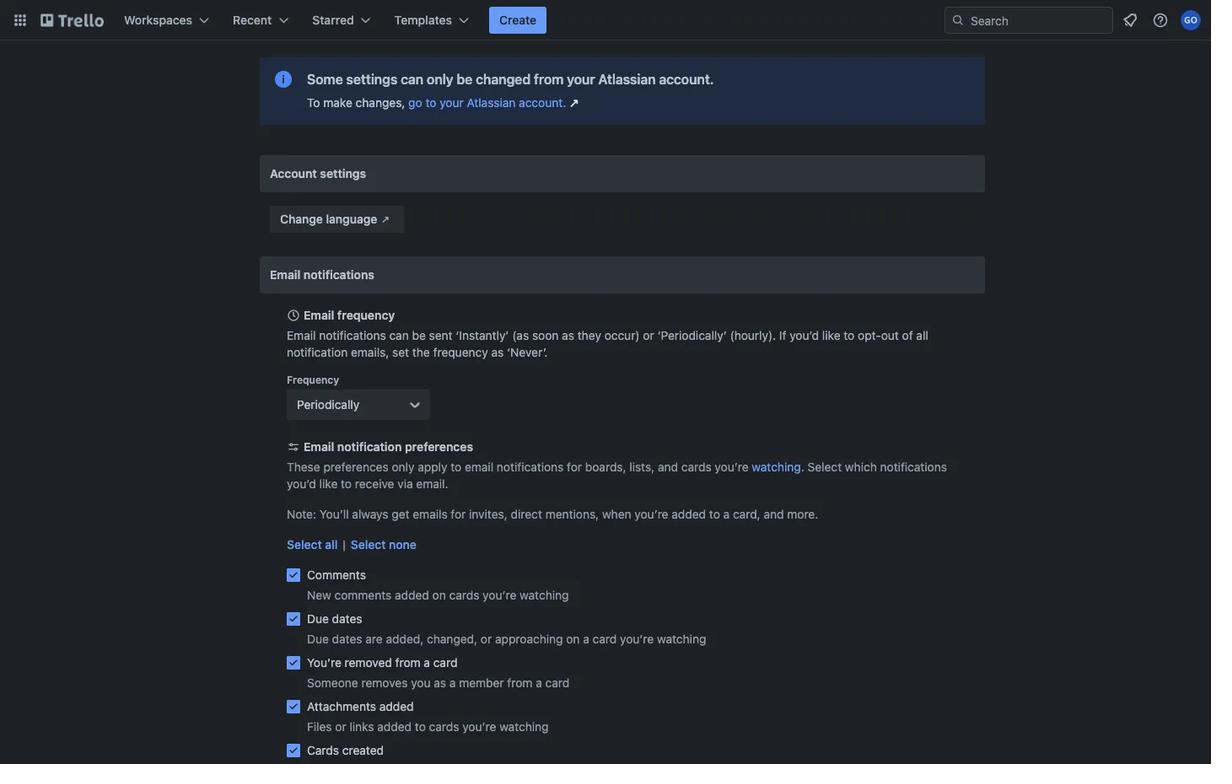 Task type: describe. For each thing, give the bounding box(es) containing it.
periodically
[[297, 398, 360, 412]]

lists,
[[630, 460, 655, 474]]

added left card,
[[672, 507, 706, 521]]

a up you
[[424, 656, 430, 670]]

when
[[602, 507, 631, 521]]

select all button
[[287, 536, 338, 553]]

like inside email notifications can be sent 'instantly' (as soon as they occur) or 'periodically' (hourly). if you'd like to opt-out of all notification emails, set the frequency as 'never'.
[[822, 329, 841, 342]]

new comments added on cards you're watching
[[307, 588, 569, 602]]

attachments
[[307, 700, 376, 714]]

you'll
[[320, 507, 349, 521]]

|
[[343, 538, 346, 552]]

these
[[287, 460, 320, 474]]

0 vertical spatial atlassian
[[598, 71, 656, 87]]

templates button
[[384, 7, 479, 34]]

emails,
[[351, 345, 389, 359]]

apply
[[418, 460, 447, 474]]

you'd inside email notifications can be sent 'instantly' (as soon as they occur) or 'periodically' (hourly). if you'd like to opt-out of all notification emails, set the frequency as 'never'.
[[790, 329, 819, 342]]

created
[[342, 744, 384, 757]]

added right links
[[377, 720, 412, 734]]

. select which notifications you'd like to receive via email.
[[287, 460, 947, 491]]

to right go
[[425, 96, 436, 110]]

1 horizontal spatial as
[[491, 345, 504, 359]]

of
[[902, 329, 913, 342]]

out
[[881, 329, 899, 342]]

added,
[[386, 632, 424, 646]]

(as
[[512, 329, 529, 342]]

select all | select none
[[287, 538, 417, 552]]

new
[[307, 588, 331, 602]]

create
[[499, 13, 537, 27]]

workspaces button
[[114, 7, 219, 34]]

receive
[[355, 477, 394, 491]]

direct
[[511, 507, 542, 521]]

some
[[307, 71, 343, 87]]

a right approaching
[[583, 632, 589, 646]]

recent
[[233, 13, 272, 27]]

if
[[779, 329, 786, 342]]

mentions,
[[545, 507, 599, 521]]

watching link
[[752, 460, 801, 474]]

sm image
[[377, 211, 394, 228]]

due for due dates
[[307, 612, 329, 626]]

1 vertical spatial card
[[433, 656, 458, 670]]

due dates are added, changed, or approaching on a card you're watching
[[307, 632, 706, 646]]

go
[[408, 96, 422, 110]]

'periodically'
[[657, 329, 727, 342]]

account
[[270, 167, 317, 181]]

to
[[307, 96, 320, 110]]

the
[[412, 345, 430, 359]]

templates
[[394, 13, 452, 27]]

search image
[[951, 13, 965, 27]]

2 vertical spatial cards
[[429, 720, 459, 734]]

occur)
[[605, 329, 640, 342]]

0 vertical spatial as
[[562, 329, 574, 342]]

0 vertical spatial preferences
[[405, 440, 473, 454]]

boards,
[[585, 460, 626, 474]]

workspaces
[[124, 13, 192, 27]]

make
[[323, 96, 352, 110]]

you'd inside . select which notifications you'd like to receive via email.
[[287, 477, 316, 491]]

due dates
[[307, 612, 362, 626]]

like inside . select which notifications you'd like to receive via email.
[[319, 477, 338, 491]]

someone removes you as a member from a card
[[307, 676, 570, 690]]

links
[[350, 720, 374, 734]]

are
[[366, 632, 383, 646]]

dates for due dates are added, changed, or approaching on a card you're watching
[[332, 632, 362, 646]]

select none button
[[351, 536, 417, 553]]

change
[[280, 212, 323, 226]]

can for notifications
[[389, 329, 409, 342]]

more.
[[787, 507, 818, 521]]

be inside email notifications can be sent 'instantly' (as soon as they occur) or 'periodically' (hourly). if you'd like to opt-out of all notification emails, set the frequency as 'never'.
[[412, 329, 426, 342]]

email notifications can be sent 'instantly' (as soon as they occur) or 'periodically' (hourly). if you'd like to opt-out of all notification emails, set the frequency as 'never'.
[[287, 329, 928, 359]]

email for email notification preferences
[[304, 440, 334, 454]]

get
[[392, 507, 410, 521]]

0 vertical spatial your
[[567, 71, 595, 87]]

0 vertical spatial frequency
[[337, 308, 395, 322]]

from for member
[[507, 676, 533, 690]]

(hourly).
[[730, 329, 776, 342]]

approaching
[[495, 632, 563, 646]]

none
[[389, 538, 417, 552]]

0 horizontal spatial or
[[335, 720, 346, 734]]

to make changes,
[[307, 96, 408, 110]]

comments
[[334, 588, 392, 602]]

note:
[[287, 507, 316, 521]]

Search field
[[965, 8, 1113, 33]]

all inside email notifications can be sent 'instantly' (as soon as they occur) or 'periodically' (hourly). if you'd like to opt-out of all notification emails, set the frequency as 'never'.
[[916, 329, 928, 342]]

cards
[[307, 744, 339, 757]]

set
[[392, 345, 409, 359]]

1 horizontal spatial for
[[567, 460, 582, 474]]

invites,
[[469, 507, 508, 521]]

comments
[[307, 568, 366, 582]]

back to home image
[[40, 7, 104, 34]]

email notification preferences
[[304, 440, 473, 454]]

note: you'll always get emails for invites, direct mentions, when you're added to a card, and more.
[[287, 507, 818, 521]]

changes,
[[356, 96, 405, 110]]

0 vertical spatial cards
[[681, 460, 712, 474]]

0 horizontal spatial atlassian
[[467, 96, 516, 110]]



Task type: locate. For each thing, give the bounding box(es) containing it.
0 horizontal spatial on
[[432, 588, 446, 602]]

open information menu image
[[1152, 12, 1169, 29]]

email.
[[416, 477, 448, 491]]

you'd down these on the bottom of the page
[[287, 477, 316, 491]]

2 horizontal spatial as
[[562, 329, 574, 342]]

2 due from the top
[[307, 632, 329, 646]]

0 notifications image
[[1120, 10, 1140, 30]]

email
[[270, 268, 301, 282], [304, 308, 334, 322], [287, 329, 316, 342], [304, 440, 334, 454]]

from
[[534, 71, 564, 87], [395, 656, 421, 670], [507, 676, 533, 690]]

frequency
[[287, 374, 339, 385]]

'never'.
[[507, 345, 548, 359]]

settings for account
[[320, 167, 366, 181]]

files
[[307, 720, 332, 734]]

2 horizontal spatial or
[[643, 329, 654, 342]]

as down 'instantly'
[[491, 345, 504, 359]]

1 horizontal spatial all
[[916, 329, 928, 342]]

0 horizontal spatial all
[[325, 538, 338, 552]]

can up set
[[389, 329, 409, 342]]

to left card,
[[709, 507, 720, 521]]

.
[[801, 460, 804, 474]]

to inside . select which notifications you'd like to receive via email.
[[341, 477, 352, 491]]

1 vertical spatial from
[[395, 656, 421, 670]]

cards up "changed,"
[[449, 588, 479, 602]]

be up go to your atlassian account.
[[457, 71, 473, 87]]

can up go
[[401, 71, 424, 87]]

email down change
[[270, 268, 301, 282]]

notifications inside email notifications can be sent 'instantly' (as soon as they occur) or 'periodically' (hourly). if you'd like to opt-out of all notification emails, set the frequency as 'never'.
[[319, 329, 386, 342]]

via
[[398, 477, 413, 491]]

card up someone removes you as a member from a card
[[433, 656, 458, 670]]

notifications down "email frequency"
[[319, 329, 386, 342]]

1 vertical spatial as
[[491, 345, 504, 359]]

1 vertical spatial settings
[[320, 167, 366, 181]]

0 vertical spatial card
[[593, 632, 617, 646]]

0 vertical spatial due
[[307, 612, 329, 626]]

you're
[[307, 656, 341, 670]]

0 horizontal spatial you'd
[[287, 477, 316, 491]]

email for email notifications
[[270, 268, 301, 282]]

1 vertical spatial and
[[764, 507, 784, 521]]

due
[[307, 612, 329, 626], [307, 632, 329, 646]]

1 vertical spatial preferences
[[323, 460, 389, 474]]

0 vertical spatial account.
[[659, 71, 714, 87]]

be
[[457, 71, 473, 87], [412, 329, 426, 342]]

you
[[411, 676, 431, 690]]

email
[[465, 460, 494, 474]]

card,
[[733, 507, 761, 521]]

0 vertical spatial all
[[916, 329, 928, 342]]

on right approaching
[[566, 632, 580, 646]]

select right | on the left bottom of page
[[351, 538, 386, 552]]

0 vertical spatial dates
[[332, 612, 362, 626]]

1 horizontal spatial preferences
[[405, 440, 473, 454]]

or
[[643, 329, 654, 342], [481, 632, 492, 646], [335, 720, 346, 734]]

or right "changed,"
[[481, 632, 492, 646]]

for
[[567, 460, 582, 474], [451, 507, 466, 521]]

email down email notifications
[[304, 308, 334, 322]]

due up you're
[[307, 632, 329, 646]]

email inside email notifications can be sent 'instantly' (as soon as they occur) or 'periodically' (hourly). if you'd like to opt-out of all notification emails, set the frequency as 'never'.
[[287, 329, 316, 342]]

on
[[432, 588, 446, 602], [566, 632, 580, 646]]

notifications up direct on the bottom
[[497, 460, 564, 474]]

1 horizontal spatial your
[[567, 71, 595, 87]]

1 horizontal spatial or
[[481, 632, 492, 646]]

be up the at the top left
[[412, 329, 426, 342]]

a left card,
[[723, 507, 730, 521]]

2 horizontal spatial from
[[534, 71, 564, 87]]

0 horizontal spatial only
[[392, 460, 415, 474]]

atlassian
[[598, 71, 656, 87], [467, 96, 516, 110]]

0 vertical spatial like
[[822, 329, 841, 342]]

these preferences only apply to email notifications for boards, lists, and cards you're watching
[[287, 460, 801, 474]]

email for email frequency
[[304, 308, 334, 322]]

1 horizontal spatial atlassian
[[598, 71, 656, 87]]

0 vertical spatial and
[[658, 460, 678, 474]]

2 vertical spatial as
[[434, 676, 446, 690]]

for right "emails"
[[451, 507, 466, 521]]

1 horizontal spatial frequency
[[433, 345, 488, 359]]

2 horizontal spatial card
[[593, 632, 617, 646]]

or inside email notifications can be sent 'instantly' (as soon as they occur) or 'periodically' (hourly). if you'd like to opt-out of all notification emails, set the frequency as 'never'.
[[643, 329, 654, 342]]

notification inside email notifications can be sent 'instantly' (as soon as they occur) or 'periodically' (hourly). if you'd like to opt-out of all notification emails, set the frequency as 'never'.
[[287, 345, 348, 359]]

settings for some
[[346, 71, 397, 87]]

like
[[822, 329, 841, 342], [319, 477, 338, 491]]

email frequency
[[304, 308, 395, 322]]

select
[[808, 460, 842, 474], [287, 538, 322, 552], [351, 538, 386, 552]]

email for email notifications can be sent 'instantly' (as soon as they occur) or 'periodically' (hourly). if you'd like to opt-out of all notification emails, set the frequency as 'never'.
[[287, 329, 316, 342]]

go to your atlassian account. link
[[408, 94, 583, 111]]

you'd right the if at the top right
[[790, 329, 819, 342]]

added
[[672, 507, 706, 521], [395, 588, 429, 602], [379, 700, 414, 714], [377, 720, 412, 734]]

1 vertical spatial you'd
[[287, 477, 316, 491]]

added down removes
[[379, 700, 414, 714]]

0 horizontal spatial frequency
[[337, 308, 395, 322]]

frequency inside email notifications can be sent 'instantly' (as soon as they occur) or 'periodically' (hourly). if you'd like to opt-out of all notification emails, set the frequency as 'never'.
[[433, 345, 488, 359]]

1 vertical spatial due
[[307, 632, 329, 646]]

cards
[[681, 460, 712, 474], [449, 588, 479, 602], [429, 720, 459, 734]]

added up added,
[[395, 588, 429, 602]]

settings up change language link on the left top of the page
[[320, 167, 366, 181]]

changed,
[[427, 632, 478, 646]]

dates
[[332, 612, 362, 626], [332, 632, 362, 646]]

from right changed on the left of the page
[[534, 71, 564, 87]]

due down new
[[307, 612, 329, 626]]

1 vertical spatial be
[[412, 329, 426, 342]]

0 vertical spatial from
[[534, 71, 564, 87]]

soon
[[532, 329, 559, 342]]

attachments added
[[307, 700, 414, 714]]

1 horizontal spatial like
[[822, 329, 841, 342]]

0 vertical spatial settings
[[346, 71, 397, 87]]

can inside email notifications can be sent 'instantly' (as soon as they occur) or 'periodically' (hourly). if you'd like to opt-out of all notification emails, set the frequency as 'never'.
[[389, 329, 409, 342]]

your right go
[[440, 96, 464, 110]]

1 vertical spatial account.
[[519, 96, 566, 110]]

only up via
[[392, 460, 415, 474]]

like left opt- in the right top of the page
[[822, 329, 841, 342]]

removed
[[345, 656, 392, 670]]

or down 'attachments'
[[335, 720, 346, 734]]

'instantly'
[[456, 329, 509, 342]]

1 horizontal spatial select
[[351, 538, 386, 552]]

card
[[593, 632, 617, 646], [433, 656, 458, 670], [545, 676, 570, 690]]

your
[[567, 71, 595, 87], [440, 96, 464, 110]]

notifications inside . select which notifications you'd like to receive via email.
[[880, 460, 947, 474]]

1 horizontal spatial you'd
[[790, 329, 819, 342]]

1 vertical spatial or
[[481, 632, 492, 646]]

1 vertical spatial like
[[319, 477, 338, 491]]

dates down the due dates
[[332, 632, 362, 646]]

a down approaching
[[536, 676, 542, 690]]

cards right lists, on the bottom of page
[[681, 460, 712, 474]]

1 vertical spatial only
[[392, 460, 415, 474]]

member
[[459, 676, 504, 690]]

change language
[[280, 212, 377, 226]]

0 horizontal spatial card
[[433, 656, 458, 670]]

2 dates from the top
[[332, 632, 362, 646]]

0 horizontal spatial from
[[395, 656, 421, 670]]

can for settings
[[401, 71, 424, 87]]

notifications right which
[[880, 460, 947, 474]]

opt-
[[858, 329, 881, 342]]

gary orlando (garyorlando) image
[[1181, 10, 1201, 30]]

preferences up receive
[[323, 460, 389, 474]]

create button
[[489, 7, 547, 34]]

2 horizontal spatial select
[[808, 460, 842, 474]]

you're
[[715, 460, 749, 474], [635, 507, 668, 521], [483, 588, 516, 602], [620, 632, 654, 646], [462, 720, 496, 734]]

0 vertical spatial you'd
[[790, 329, 819, 342]]

1 horizontal spatial card
[[545, 676, 570, 690]]

card right approaching
[[593, 632, 617, 646]]

your down primary "element" on the top of the page
[[567, 71, 595, 87]]

sent
[[429, 329, 453, 342]]

on up "changed,"
[[432, 588, 446, 602]]

a
[[723, 507, 730, 521], [583, 632, 589, 646], [424, 656, 430, 670], [449, 676, 456, 690], [536, 676, 542, 690]]

2 vertical spatial or
[[335, 720, 346, 734]]

to left email
[[451, 460, 462, 474]]

to
[[425, 96, 436, 110], [844, 329, 855, 342], [451, 460, 462, 474], [341, 477, 352, 491], [709, 507, 720, 521], [415, 720, 426, 734]]

emails
[[413, 507, 448, 521]]

1 vertical spatial all
[[325, 538, 338, 552]]

which
[[845, 460, 877, 474]]

frequency up emails,
[[337, 308, 395, 322]]

0 horizontal spatial like
[[319, 477, 338, 491]]

0 vertical spatial can
[[401, 71, 424, 87]]

always
[[352, 507, 388, 521]]

go to your atlassian account.
[[408, 96, 566, 110]]

changed
[[476, 71, 531, 87]]

like down these on the bottom of the page
[[319, 477, 338, 491]]

they
[[578, 329, 601, 342]]

1 vertical spatial for
[[451, 507, 466, 521]]

0 horizontal spatial your
[[440, 96, 464, 110]]

cards created
[[307, 744, 384, 757]]

2 vertical spatial card
[[545, 676, 570, 690]]

select inside . select which notifications you'd like to receive via email.
[[808, 460, 842, 474]]

2 vertical spatial from
[[507, 676, 533, 690]]

0 horizontal spatial select
[[287, 538, 322, 552]]

0 vertical spatial be
[[457, 71, 473, 87]]

to left opt- in the right top of the page
[[844, 329, 855, 342]]

dates for due dates
[[332, 612, 362, 626]]

1 vertical spatial notification
[[337, 440, 402, 454]]

0 vertical spatial notification
[[287, 345, 348, 359]]

someone
[[307, 676, 358, 690]]

to down you
[[415, 720, 426, 734]]

1 horizontal spatial be
[[457, 71, 473, 87]]

dates down comments
[[332, 612, 362, 626]]

a left member
[[449, 676, 456, 690]]

only
[[427, 71, 453, 87], [392, 460, 415, 474]]

1 dates from the top
[[332, 612, 362, 626]]

account settings
[[270, 167, 366, 181]]

removes
[[361, 676, 408, 690]]

frequency
[[337, 308, 395, 322], [433, 345, 488, 359]]

and right card,
[[764, 507, 784, 521]]

for left boards,
[[567, 460, 582, 474]]

starred button
[[302, 7, 381, 34]]

1 vertical spatial atlassian
[[467, 96, 516, 110]]

account.
[[659, 71, 714, 87], [519, 96, 566, 110]]

0 horizontal spatial for
[[451, 507, 466, 521]]

notification up frequency on the left
[[287, 345, 348, 359]]

0 horizontal spatial and
[[658, 460, 678, 474]]

primary element
[[0, 0, 1211, 40]]

0 vertical spatial for
[[567, 460, 582, 474]]

cards down someone removes you as a member from a card
[[429, 720, 459, 734]]

1 vertical spatial can
[[389, 329, 409, 342]]

1 vertical spatial dates
[[332, 632, 362, 646]]

or right occur)
[[643, 329, 654, 342]]

1 vertical spatial on
[[566, 632, 580, 646]]

0 horizontal spatial as
[[434, 676, 446, 690]]

1 vertical spatial your
[[440, 96, 464, 110]]

select right .
[[808, 460, 842, 474]]

change language link
[[270, 206, 404, 233]]

starred
[[312, 13, 354, 27]]

1 horizontal spatial from
[[507, 676, 533, 690]]

some settings can only be changed from your atlassian account.
[[307, 71, 714, 87]]

1 horizontal spatial and
[[764, 507, 784, 521]]

from right member
[[507, 676, 533, 690]]

and
[[658, 460, 678, 474], [764, 507, 784, 521]]

0 vertical spatial only
[[427, 71, 453, 87]]

settings up changes,
[[346, 71, 397, 87]]

atlassian down changed on the left of the page
[[467, 96, 516, 110]]

1 horizontal spatial only
[[427, 71, 453, 87]]

1 vertical spatial frequency
[[433, 345, 488, 359]]

settings
[[346, 71, 397, 87], [320, 167, 366, 181]]

from down added,
[[395, 656, 421, 670]]

0 vertical spatial on
[[432, 588, 446, 602]]

email up frequency on the left
[[287, 329, 316, 342]]

you'd
[[790, 329, 819, 342], [287, 477, 316, 491]]

frequency down sent
[[433, 345, 488, 359]]

to left receive
[[341, 477, 352, 491]]

only up go to your atlassian account.
[[427, 71, 453, 87]]

select down note:
[[287, 538, 322, 552]]

0 vertical spatial or
[[643, 329, 654, 342]]

you're removed from a card
[[307, 656, 458, 670]]

0 horizontal spatial be
[[412, 329, 426, 342]]

email up these on the bottom of the page
[[304, 440, 334, 454]]

and right lists, on the bottom of page
[[658, 460, 678, 474]]

from for changed
[[534, 71, 564, 87]]

1 due from the top
[[307, 612, 329, 626]]

recent button
[[223, 7, 299, 34]]

preferences up apply
[[405, 440, 473, 454]]

as right you
[[434, 676, 446, 690]]

to inside email notifications can be sent 'instantly' (as soon as they occur) or 'periodically' (hourly). if you'd like to opt-out of all notification emails, set the frequency as 'never'.
[[844, 329, 855, 342]]

notification up receive
[[337, 440, 402, 454]]

1 horizontal spatial on
[[566, 632, 580, 646]]

card down approaching
[[545, 676, 570, 690]]

1 vertical spatial cards
[[449, 588, 479, 602]]

as left they
[[562, 329, 574, 342]]

0 horizontal spatial account.
[[519, 96, 566, 110]]

due for due dates are added, changed, or approaching on a card you're watching
[[307, 632, 329, 646]]

all left | on the left bottom of page
[[325, 538, 338, 552]]

notifications up "email frequency"
[[304, 268, 374, 282]]

atlassian down primary "element" on the top of the page
[[598, 71, 656, 87]]

email notifications
[[270, 268, 374, 282]]

all right of
[[916, 329, 928, 342]]

0 horizontal spatial preferences
[[323, 460, 389, 474]]

files or links added to cards you're watching
[[307, 720, 549, 734]]

1 horizontal spatial account.
[[659, 71, 714, 87]]



Task type: vqa. For each thing, say whether or not it's contained in the screenshot.


